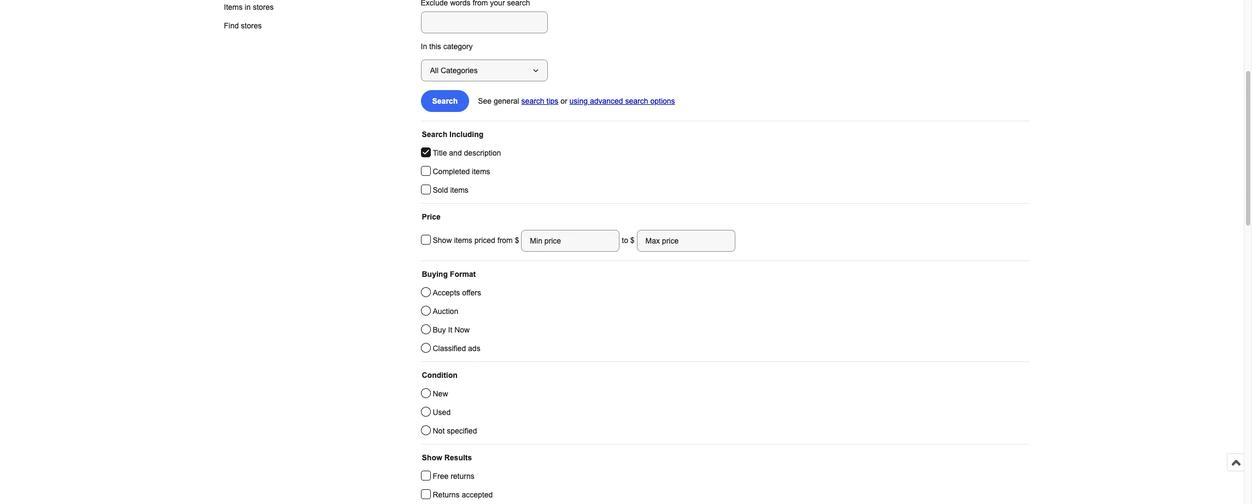 Task type: describe. For each thing, give the bounding box(es) containing it.
description
[[464, 149, 501, 158]]

accepts offers
[[433, 289, 481, 298]]

free
[[433, 473, 449, 481]]

not
[[433, 427, 445, 436]]

options
[[651, 97, 675, 106]]

specified
[[447, 427, 477, 436]]

auction
[[433, 307, 459, 316]]

title and description
[[433, 149, 501, 158]]

see
[[478, 97, 492, 106]]

condition
[[422, 371, 458, 380]]

in this category
[[421, 42, 473, 51]]

used
[[433, 409, 451, 417]]

1 search from the left
[[522, 97, 545, 106]]

offers
[[462, 289, 481, 298]]

Enter maximum price range value, $ text field
[[637, 230, 735, 252]]

find stores link
[[215, 17, 300, 35]]

find
[[224, 22, 239, 30]]

sold
[[433, 186, 448, 195]]

show for show items priced from
[[433, 236, 452, 245]]

tips
[[547, 97, 559, 106]]

2 $ from the left
[[631, 236, 635, 245]]

1 $ from the left
[[515, 236, 521, 245]]

search button
[[421, 90, 469, 112]]

accepts
[[433, 289, 460, 298]]

Enter minimum price range value, $ text field
[[521, 230, 620, 252]]

classified ads
[[433, 345, 481, 353]]

not specified
[[433, 427, 477, 436]]

buying
[[422, 270, 448, 279]]

using
[[570, 97, 588, 106]]

returns
[[451, 473, 475, 481]]

buying format
[[422, 270, 476, 279]]

show results
[[422, 454, 472, 463]]

using advanced search options link
[[570, 97, 675, 106]]

0 vertical spatial stores
[[253, 3, 274, 12]]

priced
[[475, 236, 496, 245]]

category
[[443, 42, 473, 51]]

show items priced from
[[433, 236, 515, 245]]

completed items
[[433, 167, 490, 176]]

now
[[455, 326, 470, 335]]

returns
[[433, 491, 460, 500]]

sold items
[[433, 186, 469, 195]]

and
[[449, 149, 462, 158]]



Task type: locate. For each thing, give the bounding box(es) containing it.
items down description
[[472, 167, 490, 176]]

general
[[494, 97, 520, 106]]

0 vertical spatial items
[[472, 167, 490, 176]]

format
[[450, 270, 476, 279]]

stores down items in stores link
[[241, 22, 262, 30]]

stores right "in"
[[253, 3, 274, 12]]

results
[[445, 454, 472, 463]]

show
[[433, 236, 452, 245], [422, 454, 442, 463]]

1 vertical spatial search
[[422, 130, 448, 139]]

completed
[[433, 167, 470, 176]]

it
[[448, 326, 453, 335]]

items in stores link
[[215, 0, 300, 17]]

title
[[433, 149, 447, 158]]

show down price
[[433, 236, 452, 245]]

$
[[515, 236, 521, 245], [631, 236, 635, 245]]

$ right from
[[515, 236, 521, 245]]

2 search from the left
[[626, 97, 649, 106]]

search left the "options"
[[626, 97, 649, 106]]

1 vertical spatial items
[[450, 186, 469, 195]]

or
[[561, 97, 568, 106]]

items down completed items
[[450, 186, 469, 195]]

search inside button
[[432, 97, 458, 106]]

to $
[[620, 236, 637, 245]]

Exclude words from your search text field
[[421, 11, 548, 33]]

search up "title"
[[422, 130, 448, 139]]

search tips link
[[522, 97, 559, 106]]

accepted
[[462, 491, 493, 500]]

search up search including
[[432, 97, 458, 106]]

from
[[498, 236, 513, 245]]

0 vertical spatial show
[[433, 236, 452, 245]]

buy
[[433, 326, 446, 335]]

new
[[433, 390, 448, 399]]

0 horizontal spatial $
[[515, 236, 521, 245]]

search left tips
[[522, 97, 545, 106]]

0 vertical spatial search
[[432, 97, 458, 106]]

free returns
[[433, 473, 475, 481]]

price
[[422, 213, 441, 222]]

show up free
[[422, 454, 442, 463]]

items for completed
[[472, 167, 490, 176]]

in
[[421, 42, 427, 51]]

search
[[522, 97, 545, 106], [626, 97, 649, 106]]

including
[[450, 130, 484, 139]]

classified
[[433, 345, 466, 353]]

this
[[429, 42, 441, 51]]

advanced
[[590, 97, 623, 106]]

stores
[[253, 3, 274, 12], [241, 22, 262, 30]]

2 vertical spatial items
[[454, 236, 473, 245]]

items left priced
[[454, 236, 473, 245]]

$ right 'to' at the top of page
[[631, 236, 635, 245]]

search
[[432, 97, 458, 106], [422, 130, 448, 139]]

1 horizontal spatial $
[[631, 236, 635, 245]]

items for sold
[[450, 186, 469, 195]]

1 vertical spatial stores
[[241, 22, 262, 30]]

items in stores
[[224, 3, 274, 12]]

1 horizontal spatial search
[[626, 97, 649, 106]]

search for search
[[432, 97, 458, 106]]

to
[[622, 236, 628, 245]]

items
[[224, 3, 243, 12]]

1 vertical spatial show
[[422, 454, 442, 463]]

buy it now
[[433, 326, 470, 335]]

find stores
[[224, 22, 262, 30]]

items
[[472, 167, 490, 176], [450, 186, 469, 195], [454, 236, 473, 245]]

see general search tips or using advanced search options
[[478, 97, 675, 106]]

returns accepted
[[433, 491, 493, 500]]

items for show
[[454, 236, 473, 245]]

ads
[[468, 345, 481, 353]]

search for search including
[[422, 130, 448, 139]]

search including
[[422, 130, 484, 139]]

show for show results
[[422, 454, 442, 463]]

in
[[245, 3, 251, 12]]

0 horizontal spatial search
[[522, 97, 545, 106]]



Task type: vqa. For each thing, say whether or not it's contained in the screenshot.
Sold
yes



